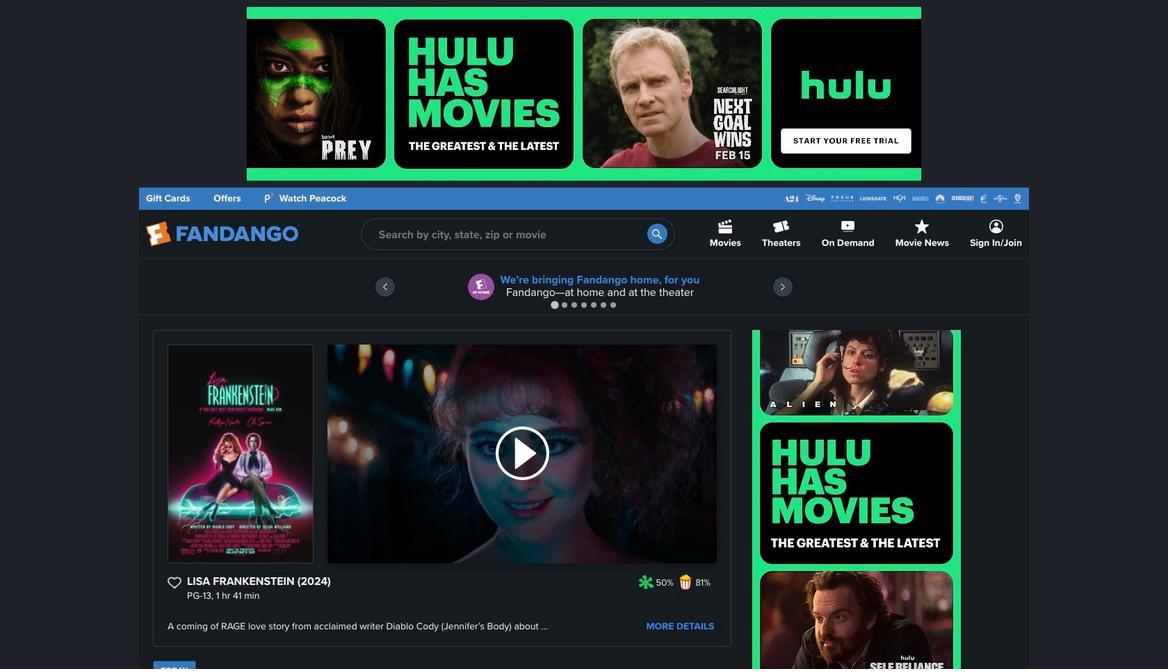 Task type: locate. For each thing, give the bounding box(es) containing it.
flat image
[[639, 575, 654, 591]]

offer icon image
[[469, 274, 495, 301]]

1 vertical spatial advertisement element
[[753, 330, 962, 670]]

Search by city, state, zip or movie text field
[[361, 218, 675, 250]]

region
[[139, 260, 1030, 315]]

advertisement element
[[247, 7, 922, 181], [753, 330, 962, 670]]

video player application
[[328, 345, 717, 564]]

1 of 1 group
[[153, 662, 196, 670]]

movie summary element
[[153, 330, 732, 648]]

None search field
[[361, 218, 675, 250]]



Task type: describe. For each thing, give the bounding box(es) containing it.
0 vertical spatial advertisement element
[[247, 7, 922, 181]]

select a slide to show tab list
[[139, 300, 1030, 310]]

lisa frankenstein (2024) movie poster image
[[168, 346, 313, 564]]

flat image
[[678, 575, 693, 591]]



Task type: vqa. For each thing, say whether or not it's contained in the screenshot.
Save region
no



